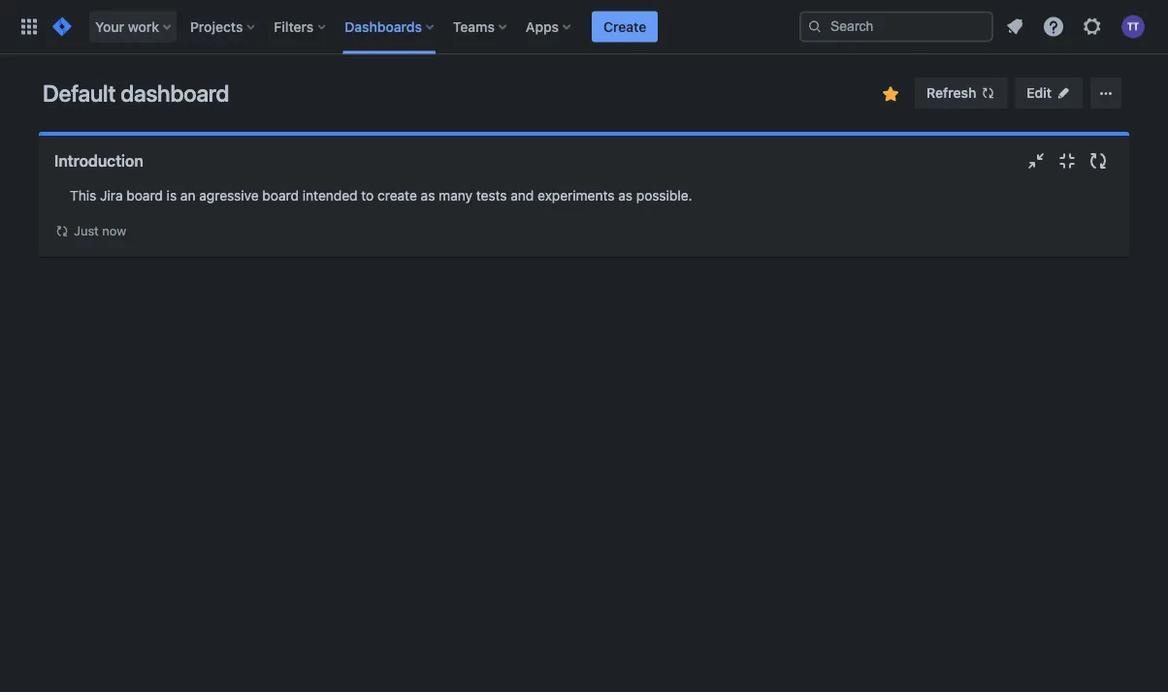 Task type: locate. For each thing, give the bounding box(es) containing it.
star default dashboard image
[[879, 82, 903, 106]]

filters button
[[268, 11, 333, 42]]

board left intended on the top of page
[[262, 188, 299, 204]]

1 as from the left
[[421, 188, 435, 204]]

is
[[167, 188, 177, 204]]

0 horizontal spatial board
[[126, 188, 163, 204]]

settings image
[[1081, 15, 1104, 38]]

banner
[[0, 0, 1168, 54]]

projects button
[[184, 11, 262, 42]]

filters
[[274, 18, 314, 34]]

many
[[439, 188, 473, 204]]

edit
[[1027, 85, 1052, 101]]

jira software image
[[50, 15, 74, 38]]

intended
[[303, 188, 358, 204]]

teams button
[[447, 11, 514, 42]]

just now
[[74, 224, 126, 238]]

help image
[[1042, 15, 1066, 38]]

this
[[70, 188, 96, 204]]

as left possible.
[[618, 188, 633, 204]]

apps
[[526, 18, 559, 34]]

board
[[126, 188, 163, 204], [262, 188, 299, 204]]

as left many
[[421, 188, 435, 204]]

0 horizontal spatial as
[[421, 188, 435, 204]]

2 board from the left
[[262, 188, 299, 204]]

1 horizontal spatial board
[[262, 188, 299, 204]]

notifications image
[[1003, 15, 1027, 38]]

dashboards button
[[339, 11, 441, 42]]

teams
[[453, 18, 495, 34]]

default dashboard
[[43, 80, 229, 107]]

your profile and settings image
[[1122, 15, 1145, 38]]

more dashboard actions image
[[1095, 82, 1118, 105]]

dashboards
[[345, 18, 422, 34]]

appswitcher icon image
[[17, 15, 41, 38]]

create
[[378, 188, 417, 204]]

1 horizontal spatial as
[[618, 188, 633, 204]]

dashboard
[[120, 80, 229, 107]]

as
[[421, 188, 435, 204], [618, 188, 633, 204]]

search image
[[807, 19, 823, 34]]

introduction
[[54, 152, 143, 170]]

1 board from the left
[[126, 188, 163, 204]]

board left is
[[126, 188, 163, 204]]

work
[[128, 18, 159, 34]]

refresh
[[927, 85, 977, 101]]



Task type: vqa. For each thing, say whether or not it's contained in the screenshot.
search box
no



Task type: describe. For each thing, give the bounding box(es) containing it.
Search field
[[800, 11, 994, 42]]

refresh button
[[915, 78, 1008, 109]]

introduction region
[[54, 186, 1114, 242]]

just
[[74, 224, 99, 238]]

an
[[180, 188, 196, 204]]

banner containing your work
[[0, 0, 1168, 54]]

edit icon image
[[1056, 85, 1071, 101]]

apps button
[[520, 11, 578, 42]]

your
[[95, 18, 124, 34]]

tests
[[476, 188, 507, 204]]

edit link
[[1015, 78, 1083, 109]]

single column image
[[1056, 149, 1079, 173]]

your work button
[[89, 11, 179, 42]]

experiments
[[538, 188, 615, 204]]

2 as from the left
[[618, 188, 633, 204]]

create button
[[592, 11, 658, 42]]

and
[[511, 188, 534, 204]]

refresh introduction image
[[1087, 149, 1110, 173]]

agressive
[[199, 188, 259, 204]]

an arrow curved in a circular way on the button that refreshes the dashboard image
[[54, 224, 70, 239]]

refresh image
[[980, 85, 996, 101]]

jira software image
[[50, 15, 74, 38]]

this jira board is an agressive board intended to create as many tests and experiments as possible.
[[70, 188, 693, 204]]

to
[[361, 188, 374, 204]]

primary element
[[12, 0, 800, 54]]

jira
[[100, 188, 123, 204]]

possible.
[[636, 188, 693, 204]]

create
[[604, 18, 647, 34]]

default
[[43, 80, 116, 107]]

projects
[[190, 18, 243, 34]]

your work
[[95, 18, 159, 34]]

minimize introduction image
[[1025, 149, 1048, 173]]

now
[[102, 224, 126, 238]]



